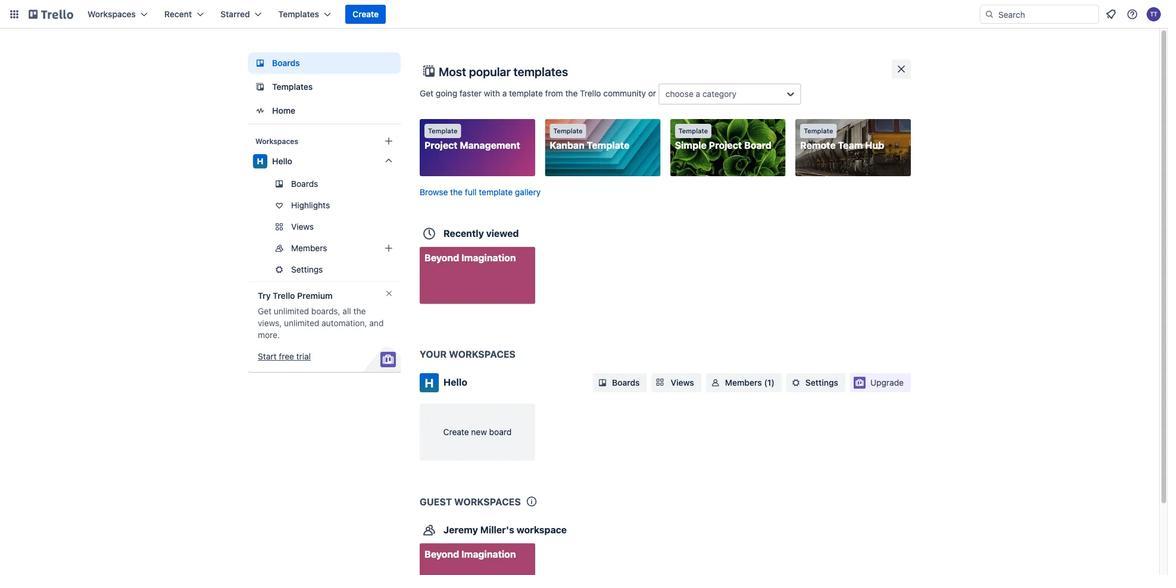 Task type: locate. For each thing, give the bounding box(es) containing it.
create button
[[345, 5, 386, 24]]

0 vertical spatial settings link
[[248, 260, 401, 279]]

1 vertical spatial workspaces
[[454, 496, 521, 507]]

highlights
[[291, 200, 330, 210]]

0 horizontal spatial trello
[[273, 291, 295, 301]]

beyond imagination link down jeremy
[[420, 543, 535, 575]]

1 vertical spatial members
[[725, 378, 762, 388]]

0 horizontal spatial views link
[[248, 217, 401, 236]]

2 vertical spatial boards
[[612, 378, 640, 388]]

category
[[702, 89, 736, 99]]

h
[[257, 156, 263, 166], [425, 376, 434, 390]]

0 vertical spatial h
[[257, 156, 263, 166]]

hello
[[272, 156, 292, 166], [444, 377, 467, 388]]

settings link right (1)
[[786, 373, 845, 392]]

1 horizontal spatial trello
[[580, 88, 601, 98]]

1 vertical spatial the
[[450, 187, 463, 197]]

try
[[258, 291, 271, 301]]

management
[[460, 140, 520, 151]]

beyond imagination down recently
[[424, 252, 516, 263]]

imagination
[[461, 252, 516, 263], [461, 548, 516, 560]]

0 vertical spatial settings
[[291, 265, 323, 274]]

start free trial
[[258, 352, 311, 361]]

primary element
[[0, 0, 1168, 29]]

2 project from the left
[[709, 140, 742, 151]]

templates button
[[271, 5, 338, 24]]

1 vertical spatial beyond imagination link
[[420, 543, 535, 575]]

templates
[[278, 9, 319, 19], [272, 82, 313, 92]]

views link
[[248, 217, 401, 236], [652, 373, 701, 392]]

1 vertical spatial hello
[[444, 377, 467, 388]]

2 imagination from the top
[[461, 548, 516, 560]]

boards up highlights
[[291, 179, 318, 189]]

choose
[[665, 89, 693, 99]]

1 vertical spatial workspaces
[[255, 137, 298, 145]]

settings link down members 'link'
[[248, 260, 401, 279]]

0 vertical spatial views link
[[248, 217, 401, 236]]

get up views,
[[258, 306, 272, 316]]

project
[[424, 140, 458, 151], [709, 140, 742, 151]]

browse
[[420, 187, 448, 197]]

workspaces
[[449, 349, 516, 360], [454, 496, 521, 507]]

0 horizontal spatial views
[[291, 222, 314, 232]]

0 horizontal spatial project
[[424, 140, 458, 151]]

trello right try
[[273, 291, 295, 301]]

project up browse
[[424, 140, 458, 151]]

unlimited
[[274, 306, 309, 316], [284, 318, 319, 328]]

0 vertical spatial members
[[291, 243, 327, 253]]

settings up premium
[[291, 265, 323, 274]]

full
[[465, 187, 477, 197]]

0 vertical spatial trello
[[580, 88, 601, 98]]

beyond down recently
[[424, 252, 459, 263]]

template down going
[[428, 127, 457, 135]]

0 vertical spatial imagination
[[461, 252, 516, 263]]

1 vertical spatial beyond
[[424, 548, 459, 560]]

remote
[[800, 140, 836, 151]]

team
[[838, 140, 863, 151]]

sm image
[[710, 377, 721, 389], [790, 377, 802, 389]]

hello down the home
[[272, 156, 292, 166]]

get left going
[[420, 88, 433, 98]]

imagination down recently viewed
[[461, 252, 516, 263]]

recent button
[[157, 5, 211, 24]]

create new board
[[443, 427, 512, 437]]

create for create new board
[[443, 427, 469, 437]]

viewed
[[486, 227, 519, 239]]

0 vertical spatial beyond imagination link
[[420, 247, 535, 304]]

2 vertical spatial boards link
[[593, 373, 647, 392]]

workspaces inside dropdown button
[[88, 9, 136, 19]]

boards right board image
[[272, 58, 300, 68]]

get
[[420, 88, 433, 98], [258, 306, 272, 316]]

the right 'from'
[[565, 88, 578, 98]]

the left full
[[450, 187, 463, 197]]

0 horizontal spatial create
[[352, 9, 379, 19]]

templates link
[[248, 76, 401, 98]]

0 horizontal spatial workspaces
[[88, 9, 136, 19]]

the
[[565, 88, 578, 98], [450, 187, 463, 197], [353, 306, 366, 316]]

free
[[279, 352, 294, 361]]

gallery
[[515, 187, 541, 197]]

boards for highlights
[[291, 179, 318, 189]]

template inside template remote team hub
[[804, 127, 833, 135]]

guest
[[420, 496, 452, 507]]

1 vertical spatial settings link
[[786, 373, 845, 392]]

project inside template project management
[[424, 140, 458, 151]]

1 vertical spatial create
[[443, 427, 469, 437]]

template kanban template
[[550, 127, 630, 151]]

template
[[428, 127, 457, 135], [553, 127, 583, 135], [679, 127, 708, 135], [804, 127, 833, 135], [587, 140, 630, 151]]

a
[[502, 88, 507, 98], [696, 89, 700, 99]]

a right choose
[[696, 89, 700, 99]]

1 vertical spatial h
[[425, 376, 434, 390]]

with
[[484, 88, 500, 98]]

0 vertical spatial create
[[352, 9, 379, 19]]

your
[[420, 349, 447, 360]]

(1)
[[764, 378, 774, 388]]

0 vertical spatial beyond imagination
[[424, 252, 516, 263]]

0 vertical spatial views
[[291, 222, 314, 232]]

workspaces up miller's
[[454, 496, 521, 507]]

kanban
[[550, 140, 585, 151]]

start free trial button
[[258, 351, 311, 363]]

template up kanban
[[553, 127, 583, 135]]

create a workspace image
[[382, 134, 396, 148]]

1 vertical spatial boards link
[[248, 174, 401, 193]]

views,
[[258, 318, 282, 328]]

1 vertical spatial views
[[671, 378, 694, 388]]

workspace
[[517, 524, 567, 535]]

workspaces right your
[[449, 349, 516, 360]]

trello
[[580, 88, 601, 98], [273, 291, 295, 301]]

members inside 'link'
[[291, 243, 327, 253]]

0 vertical spatial get
[[420, 88, 433, 98]]

beyond
[[424, 252, 459, 263], [424, 548, 459, 560]]

recent
[[164, 9, 192, 19]]

template
[[509, 88, 543, 98], [479, 187, 513, 197]]

beyond imagination
[[424, 252, 516, 263], [424, 548, 516, 560]]

2 vertical spatial the
[[353, 306, 366, 316]]

sm image left members (1)
[[710, 377, 721, 389]]

0 horizontal spatial get
[[258, 306, 272, 316]]

unlimited up views,
[[274, 306, 309, 316]]

get inside try trello premium get unlimited boards, all the views, unlimited automation, and more.
[[258, 306, 272, 316]]

beyond down jeremy
[[424, 548, 459, 560]]

the for try trello premium get unlimited boards, all the views, unlimited automation, and more.
[[353, 306, 366, 316]]

0 vertical spatial unlimited
[[274, 306, 309, 316]]

trello left community
[[580, 88, 601, 98]]

template right full
[[479, 187, 513, 197]]

1 project from the left
[[424, 140, 458, 151]]

1 horizontal spatial hello
[[444, 377, 467, 388]]

terry turtle (terryturtle) image
[[1147, 7, 1161, 21]]

unlimited down boards,
[[284, 318, 319, 328]]

beyond imagination link down recently viewed
[[420, 247, 535, 304]]

members link
[[248, 239, 401, 258]]

workspaces
[[88, 9, 136, 19], [255, 137, 298, 145]]

or
[[648, 88, 656, 98]]

boards for views
[[612, 378, 640, 388]]

project left board at top
[[709, 140, 742, 151]]

hello down your workspaces
[[444, 377, 467, 388]]

boards link for views
[[593, 373, 647, 392]]

1 horizontal spatial sm image
[[790, 377, 802, 389]]

your workspaces
[[420, 349, 516, 360]]

2 horizontal spatial the
[[565, 88, 578, 98]]

0 notifications image
[[1104, 7, 1118, 21]]

h down your
[[425, 376, 434, 390]]

imagination down miller's
[[461, 548, 516, 560]]

1 vertical spatial template
[[479, 187, 513, 197]]

2 beyond imagination from the top
[[424, 548, 516, 560]]

sm image right (1)
[[790, 377, 802, 389]]

1 horizontal spatial views link
[[652, 373, 701, 392]]

2 beyond imagination link from the top
[[420, 543, 535, 575]]

create inside button
[[352, 9, 379, 19]]

settings link
[[248, 260, 401, 279], [786, 373, 845, 392]]

miller's
[[480, 524, 514, 535]]

0 vertical spatial workspaces
[[88, 9, 136, 19]]

1 vertical spatial boards
[[291, 179, 318, 189]]

0 horizontal spatial sm image
[[710, 377, 721, 389]]

beyond imagination link for jeremy
[[420, 543, 535, 575]]

starred button
[[213, 5, 269, 24]]

1 horizontal spatial project
[[709, 140, 742, 151]]

0 vertical spatial workspaces
[[449, 349, 516, 360]]

1 beyond imagination link from the top
[[420, 247, 535, 304]]

1 vertical spatial imagination
[[461, 548, 516, 560]]

template for simple
[[679, 127, 708, 135]]

1 vertical spatial views link
[[652, 373, 701, 392]]

members
[[291, 243, 327, 253], [725, 378, 762, 388]]

beyond imagination link
[[420, 247, 535, 304], [420, 543, 535, 575]]

boards right sm icon
[[612, 378, 640, 388]]

0 vertical spatial templates
[[278, 9, 319, 19]]

members down highlights
[[291, 243, 327, 253]]

Search field
[[994, 5, 1098, 23]]

template inside template simple project board
[[679, 127, 708, 135]]

1 vertical spatial get
[[258, 306, 272, 316]]

board
[[744, 140, 772, 151]]

1 beyond from the top
[[424, 252, 459, 263]]

views
[[291, 222, 314, 232], [671, 378, 694, 388]]

boards
[[272, 58, 300, 68], [291, 179, 318, 189], [612, 378, 640, 388]]

1 vertical spatial trello
[[273, 291, 295, 301]]

templates right the starred popup button
[[278, 9, 319, 19]]

a right with
[[502, 88, 507, 98]]

the inside try trello premium get unlimited boards, all the views, unlimited automation, and more.
[[353, 306, 366, 316]]

0 vertical spatial hello
[[272, 156, 292, 166]]

sm image
[[597, 377, 608, 389]]

0 vertical spatial beyond
[[424, 252, 459, 263]]

hub
[[865, 140, 884, 151]]

1 horizontal spatial settings
[[805, 378, 838, 388]]

1 vertical spatial beyond imagination
[[424, 548, 516, 560]]

home image
[[253, 104, 267, 118]]

0 horizontal spatial the
[[353, 306, 366, 316]]

1 vertical spatial settings
[[805, 378, 838, 388]]

0 horizontal spatial members
[[291, 243, 327, 253]]

template up simple
[[679, 127, 708, 135]]

templates up the home
[[272, 82, 313, 92]]

1 horizontal spatial get
[[420, 88, 433, 98]]

members left (1)
[[725, 378, 762, 388]]

template down templates
[[509, 88, 543, 98]]

1 horizontal spatial create
[[443, 427, 469, 437]]

the right all
[[353, 306, 366, 316]]

beyond imagination down jeremy
[[424, 548, 516, 560]]

1 horizontal spatial members
[[725, 378, 762, 388]]

boards link
[[248, 52, 401, 74], [248, 174, 401, 193], [593, 373, 647, 392]]

board
[[489, 427, 512, 437]]

create
[[352, 9, 379, 19], [443, 427, 469, 437]]

template up remote
[[804, 127, 833, 135]]

0 horizontal spatial settings
[[291, 265, 323, 274]]

h down home icon
[[257, 156, 263, 166]]

browse the full template gallery link
[[420, 187, 541, 197]]

settings
[[291, 265, 323, 274], [805, 378, 838, 388]]

settings right (1)
[[805, 378, 838, 388]]

template for kanban
[[553, 127, 583, 135]]

template simple project board
[[675, 127, 772, 151]]

back to home image
[[29, 5, 73, 24]]

0 vertical spatial the
[[565, 88, 578, 98]]

popular
[[469, 64, 511, 78]]

boards link for highlights
[[248, 174, 401, 193]]

template inside template project management
[[428, 127, 457, 135]]

0 horizontal spatial settings link
[[248, 260, 401, 279]]

1 horizontal spatial settings link
[[786, 373, 845, 392]]



Task type: vqa. For each thing, say whether or not it's contained in the screenshot.
starred icon at the left of the page
no



Task type: describe. For each thing, give the bounding box(es) containing it.
1 sm image from the left
[[710, 377, 721, 389]]

workspaces for guest workspaces
[[454, 496, 521, 507]]

template for remote
[[804, 127, 833, 135]]

highlights link
[[248, 196, 401, 215]]

template for project
[[428, 127, 457, 135]]

1 horizontal spatial workspaces
[[255, 137, 298, 145]]

1 vertical spatial templates
[[272, 82, 313, 92]]

add image
[[382, 241, 396, 255]]

template remote team hub
[[800, 127, 884, 151]]

workspaces button
[[80, 5, 155, 24]]

trello inside try trello premium get unlimited boards, all the views, unlimited automation, and more.
[[273, 291, 295, 301]]

boards,
[[311, 306, 340, 316]]

new
[[471, 427, 487, 437]]

trial
[[296, 352, 311, 361]]

from
[[545, 88, 563, 98]]

most popular templates
[[439, 64, 568, 78]]

community
[[603, 88, 646, 98]]

home
[[272, 106, 295, 115]]

1 vertical spatial unlimited
[[284, 318, 319, 328]]

get going faster with a template from the trello community or
[[420, 88, 658, 98]]

template right kanban
[[587, 140, 630, 151]]

starred
[[220, 9, 250, 19]]

home link
[[248, 100, 401, 121]]

1 horizontal spatial views
[[671, 378, 694, 388]]

workspaces for your workspaces
[[449, 349, 516, 360]]

2 beyond from the top
[[424, 548, 459, 560]]

the for get going faster with a template from the trello community or
[[565, 88, 578, 98]]

automation,
[[321, 318, 367, 328]]

more.
[[258, 330, 280, 340]]

template project management
[[424, 127, 520, 151]]

members for members (1)
[[725, 378, 762, 388]]

2 sm image from the left
[[790, 377, 802, 389]]

most
[[439, 64, 466, 78]]

recently viewed
[[444, 227, 519, 239]]

premium
[[297, 291, 333, 301]]

recently
[[444, 227, 484, 239]]

0 vertical spatial boards link
[[248, 52, 401, 74]]

0 vertical spatial boards
[[272, 58, 300, 68]]

beyond imagination link for recently
[[420, 247, 535, 304]]

and
[[369, 318, 384, 328]]

0 horizontal spatial hello
[[272, 156, 292, 166]]

faster
[[460, 88, 482, 98]]

going
[[436, 88, 457, 98]]

0 horizontal spatial h
[[257, 156, 263, 166]]

members for members
[[291, 243, 327, 253]]

1 imagination from the top
[[461, 252, 516, 263]]

1 beyond imagination from the top
[[424, 252, 516, 263]]

upgrade button
[[850, 373, 911, 392]]

search image
[[985, 10, 994, 19]]

start
[[258, 352, 277, 361]]

board image
[[253, 56, 267, 70]]

simple
[[675, 140, 707, 151]]

1 horizontal spatial the
[[450, 187, 463, 197]]

1 horizontal spatial h
[[425, 376, 434, 390]]

try trello premium get unlimited boards, all the views, unlimited automation, and more.
[[258, 291, 384, 340]]

templates
[[513, 64, 568, 78]]

guest workspaces
[[420, 496, 521, 507]]

0 horizontal spatial a
[[502, 88, 507, 98]]

project inside template simple project board
[[709, 140, 742, 151]]

jeremy miller's workspace
[[444, 524, 567, 535]]

create for create
[[352, 9, 379, 19]]

jeremy
[[444, 524, 478, 535]]

members (1)
[[725, 378, 774, 388]]

open information menu image
[[1126, 8, 1138, 20]]

templates inside dropdown button
[[278, 9, 319, 19]]

all
[[343, 306, 351, 316]]

upgrade
[[870, 378, 904, 388]]

0 vertical spatial template
[[509, 88, 543, 98]]

template board image
[[253, 80, 267, 94]]

choose a category
[[665, 89, 736, 99]]

1 horizontal spatial a
[[696, 89, 700, 99]]

browse the full template gallery
[[420, 187, 541, 197]]



